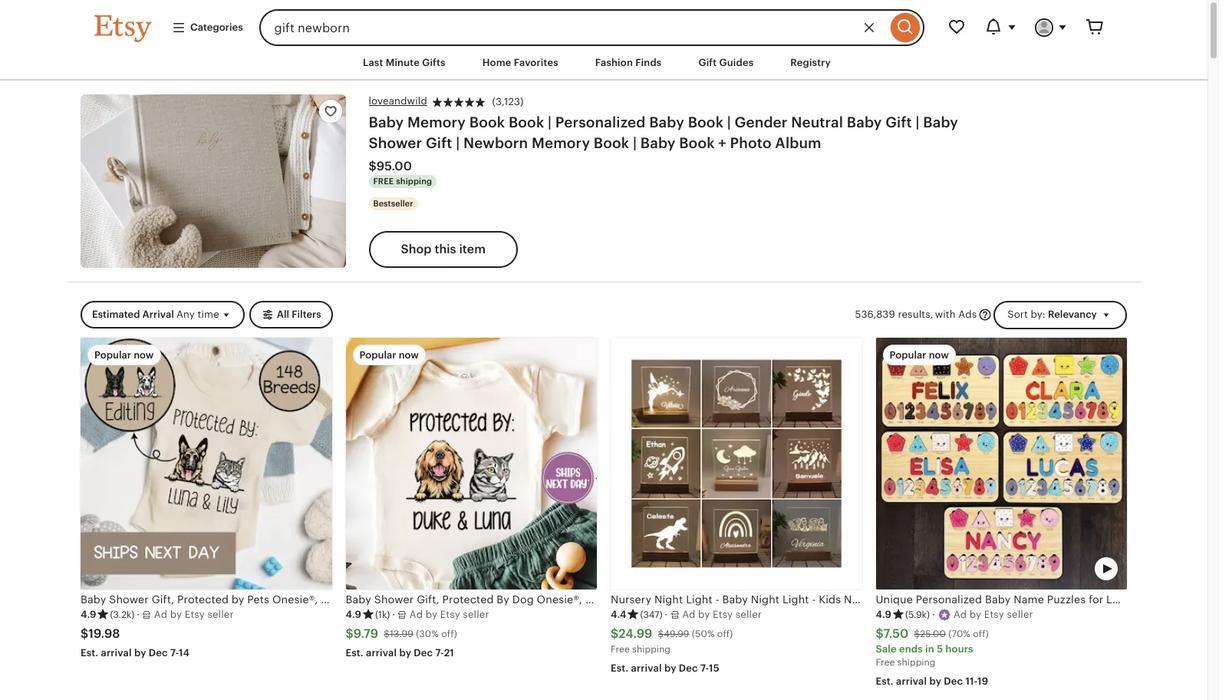 Task type: describe. For each thing, give the bounding box(es) containing it.
arrival
[[142, 309, 174, 320]]

(347)
[[641, 610, 663, 620]]

4.4
[[611, 609, 627, 620]]

(70%
[[949, 629, 971, 640]]

guides
[[720, 57, 754, 68]]

fashion
[[596, 57, 633, 68]]

baby memory book book | personalized baby book | gender neutral baby gift | baby shower gift | newborn memory book | baby book + photo album
[[369, 115, 959, 151]]

minute
[[386, 57, 420, 68]]

gift guides link
[[687, 49, 766, 77]]

baby shower gift, protected by pets onesie®, custom dogs and cats onesie®, personalized baby gift, custom dog and cat breeds, baby gift. image
[[81, 338, 332, 589]]

in
[[926, 643, 935, 655]]

free inside '$ 7.50 $ 25.00 (70% off) sale ends in 5 hours free shipping'
[[876, 657, 895, 668]]

book down personalized
[[594, 135, 630, 151]]

· for 9.79
[[392, 609, 396, 620]]

nursery night light - baby night light - kids night light - personalized night light - night light - gift for nephew - gift for niece image
[[611, 338, 862, 589]]

personalized
[[556, 115, 646, 131]]

menu bar containing last minute gifts
[[67, 46, 1142, 81]]

finds
[[636, 57, 662, 68]]

536,839 results,
[[856, 308, 934, 320]]

arrival down 24.99
[[631, 663, 662, 674]]

(3.2k)
[[110, 610, 135, 620]]

registry
[[791, 57, 831, 68]]

newborn
[[464, 135, 528, 151]]

$ 95.00 free shipping
[[369, 159, 432, 185]]

popular for 9.79
[[360, 350, 397, 361]]

by inside $ 9.79 $ 13.99 (30% off) est. arrival by dec 7-21
[[400, 647, 412, 659]]

all filters button
[[249, 301, 333, 329]]

time
[[198, 309, 219, 320]]

this
[[435, 242, 456, 256]]

home favorites
[[483, 57, 559, 68]]

book left +
[[680, 135, 715, 151]]

$ 7.50 $ 25.00 (70% off) sale ends in 5 hours free shipping
[[876, 627, 990, 668]]

shop
[[401, 242, 432, 256]]

now for 19.98
[[134, 350, 154, 361]]

free
[[373, 176, 394, 185]]

13.99
[[390, 629, 414, 640]]

est. arrival by dec 7-15
[[611, 663, 720, 674]]

now for 9.79
[[399, 350, 419, 361]]

album
[[776, 135, 822, 151]]

25.00
[[921, 629, 946, 640]]

3 popular now from the left
[[890, 350, 950, 361]]

$ inside $ 19.98 est. arrival by dec 7-14
[[81, 627, 89, 641]]

shop this item
[[401, 242, 486, 256]]

Search for anything text field
[[259, 9, 887, 46]]

21
[[444, 647, 454, 659]]

neutral
[[792, 115, 844, 131]]

all filters
[[277, 309, 321, 320]]

2 vertical spatial gift
[[426, 135, 453, 151]]

home favorites link
[[471, 49, 570, 77]]

book up +
[[688, 115, 724, 131]]

est. down sale
[[876, 676, 894, 687]]

popular now for 9.79
[[360, 350, 419, 361]]

4.9 for 9.79
[[346, 609, 362, 620]]

shipping inside $ 24.99 $ 49.99 (50% off) free shipping
[[633, 644, 671, 655]]

arrival inside $ 9.79 $ 13.99 (30% off) est. arrival by dec 7-21
[[366, 647, 397, 659]]

9.79
[[354, 627, 379, 641]]

by down $ 24.99 $ 49.99 (50% off) free shipping
[[665, 663, 677, 674]]

19
[[978, 676, 989, 687]]

95.00
[[377, 159, 412, 173]]

last
[[363, 57, 383, 68]]

sale
[[876, 643, 897, 655]]

ads
[[959, 308, 977, 320]]

7- inside $ 9.79 $ 13.99 (30% off) est. arrival by dec 7-21
[[436, 647, 444, 659]]

· for 7.50
[[933, 609, 936, 620]]

est. inside $ 9.79 $ 13.99 (30% off) est. arrival by dec 7-21
[[346, 647, 364, 659]]

categories
[[190, 21, 243, 33]]

15
[[709, 663, 720, 674]]

photo
[[730, 135, 772, 151]]

last minute gifts link
[[352, 49, 457, 77]]

loveandwild link
[[369, 95, 427, 109]]

· for 24.99
[[665, 609, 668, 620]]

categories button
[[160, 14, 255, 42]]

3 4.9 from the left
[[876, 609, 892, 620]]

shipping inside '$ 7.50 $ 25.00 (70% off) sale ends in 5 hours free shipping'
[[898, 657, 936, 668]]

3 popular from the left
[[890, 350, 927, 361]]

est. arrival by dec 11-19
[[876, 676, 989, 687]]

item
[[459, 242, 486, 256]]

19.98
[[89, 627, 120, 641]]

by:
[[1031, 308, 1046, 320]]

24.99
[[619, 627, 653, 641]]

filters
[[292, 309, 321, 320]]

4.9 for 19.98
[[81, 609, 96, 620]]

gifts
[[422, 57, 446, 68]]

fashion finds link
[[584, 49, 674, 77]]

1 vertical spatial memory
[[532, 135, 590, 151]]



Task type: locate. For each thing, give the bounding box(es) containing it.
by inside $ 19.98 est. arrival by dec 7-14
[[134, 647, 146, 659]]

$ 9.79 $ 13.99 (30% off) est. arrival by dec 7-21
[[346, 627, 457, 659]]

book up 'newborn'
[[470, 115, 505, 131]]

ends
[[900, 643, 923, 655]]

arrival down ends
[[897, 676, 928, 687]]

est. inside $ 19.98 est. arrival by dec 7-14
[[81, 647, 98, 659]]

with ads
[[936, 308, 977, 320]]

off) for 9.79
[[442, 629, 457, 640]]

4.9 up 19.98
[[81, 609, 96, 620]]

arrival inside $ 19.98 est. arrival by dec 7-14
[[101, 647, 132, 659]]

1 · from the left
[[137, 609, 140, 620]]

sort
[[1008, 308, 1029, 320]]

categories banner
[[67, 0, 1142, 46]]

1 horizontal spatial free
[[876, 657, 895, 668]]

free inside $ 24.99 $ 49.99 (50% off) free shipping
[[611, 644, 630, 655]]

· right (1k)
[[392, 609, 396, 620]]

0 horizontal spatial gift
[[426, 135, 453, 151]]

2 off) from the left
[[718, 629, 734, 640]]

· right (3.2k) at bottom left
[[137, 609, 140, 620]]

last minute gifts
[[363, 57, 446, 68]]

$
[[369, 159, 377, 173], [81, 627, 89, 641], [346, 627, 354, 641], [611, 627, 619, 641], [876, 627, 884, 641], [384, 629, 390, 640], [658, 629, 664, 640], [915, 629, 921, 640]]

1 vertical spatial shipping
[[633, 644, 671, 655]]

1 horizontal spatial memory
[[532, 135, 590, 151]]

free down 24.99
[[611, 644, 630, 655]]

off)
[[442, 629, 457, 640], [718, 629, 734, 640], [974, 629, 990, 640]]

2 horizontal spatial popular now
[[890, 350, 950, 361]]

2 horizontal spatial 4.9
[[876, 609, 892, 620]]

arrival down 9.79 at the left bottom of page
[[366, 647, 397, 659]]

any
[[177, 309, 195, 320]]

gift
[[699, 57, 717, 68], [886, 115, 913, 131], [426, 135, 453, 151]]

4.9 up 7.50
[[876, 609, 892, 620]]

|
[[548, 115, 552, 131], [728, 115, 732, 131], [916, 115, 920, 131], [456, 135, 460, 151], [633, 135, 637, 151]]

0 horizontal spatial popular now
[[94, 350, 154, 361]]

dec left 11-
[[945, 676, 964, 687]]

memory
[[408, 115, 466, 131], [532, 135, 590, 151]]

baby memory book book | personalized baby book | gender neutral baby gift | baby shower gift | newborn memory book | baby book + photo album link
[[369, 115, 959, 151]]

(5.9k)
[[906, 610, 930, 620]]

1 popular now from the left
[[94, 350, 154, 361]]

2 horizontal spatial 7-
[[701, 663, 709, 674]]

dec inside $ 19.98 est. arrival by dec 7-14
[[149, 647, 168, 659]]

shipping down 24.99
[[633, 644, 671, 655]]

1 horizontal spatial popular
[[360, 350, 397, 361]]

2 popular now from the left
[[360, 350, 419, 361]]

bestseller
[[373, 199, 413, 208]]

book
[[470, 115, 505, 131], [509, 115, 545, 131], [688, 115, 724, 131], [594, 135, 630, 151], [680, 135, 715, 151]]

1 horizontal spatial shipping
[[633, 644, 671, 655]]

shipping inside '$ 95.00 free shipping'
[[396, 176, 432, 185]]

estimated arrival any time
[[92, 309, 219, 320]]

4.9 up 9.79 at the left bottom of page
[[346, 609, 362, 620]]

by down 13.99
[[400, 647, 412, 659]]

est.
[[81, 647, 98, 659], [346, 647, 364, 659], [611, 663, 629, 674], [876, 676, 894, 687]]

gender
[[735, 115, 788, 131]]

2 vertical spatial shipping
[[898, 657, 936, 668]]

home
[[483, 57, 512, 68]]

$ 24.99 $ 49.99 (50% off) free shipping
[[611, 627, 734, 655]]

shipping
[[396, 176, 432, 185], [633, 644, 671, 655], [898, 657, 936, 668]]

dec left 15
[[679, 663, 698, 674]]

0 horizontal spatial 7-
[[170, 647, 179, 659]]

0 horizontal spatial popular
[[94, 350, 131, 361]]

0 horizontal spatial shipping
[[396, 176, 432, 185]]

popular now for 19.98
[[94, 350, 154, 361]]

3 off) from the left
[[974, 629, 990, 640]]

est. down 9.79 at the left bottom of page
[[346, 647, 364, 659]]

2 horizontal spatial gift
[[886, 115, 913, 131]]

off) inside '$ 7.50 $ 25.00 (70% off) sale ends in 5 hours free shipping'
[[974, 629, 990, 640]]

0 horizontal spatial now
[[134, 350, 154, 361]]

5
[[937, 643, 944, 655]]

0 vertical spatial shipping
[[396, 176, 432, 185]]

favorites
[[514, 57, 559, 68]]

1 now from the left
[[134, 350, 154, 361]]

off) for 7.50
[[974, 629, 990, 640]]

off) inside $ 24.99 $ 49.99 (50% off) free shipping
[[718, 629, 734, 640]]

(1k)
[[375, 610, 390, 620]]

product video element
[[876, 338, 1128, 589]]

+
[[719, 135, 727, 151]]

memory down loveandwild 'link'
[[408, 115, 466, 131]]

shop this item link
[[369, 231, 518, 268]]

1 horizontal spatial off)
[[718, 629, 734, 640]]

menu bar
[[67, 46, 1142, 81]]

2 horizontal spatial popular
[[890, 350, 927, 361]]

with
[[936, 308, 956, 320]]

shipping down ends
[[898, 657, 936, 668]]

dec left "14"
[[149, 647, 168, 659]]

1 horizontal spatial popular now
[[360, 350, 419, 361]]

1 popular from the left
[[94, 350, 131, 361]]

1 vertical spatial gift
[[886, 115, 913, 131]]

free
[[611, 644, 630, 655], [876, 657, 895, 668]]

(3,123)
[[493, 96, 524, 108]]

0 vertical spatial memory
[[408, 115, 466, 131]]

results,
[[899, 308, 934, 320]]

2 popular from the left
[[360, 350, 397, 361]]

0 horizontal spatial 4.9
[[81, 609, 96, 620]]

3 · from the left
[[665, 609, 668, 620]]

book down (3,123)
[[509, 115, 545, 131]]

gift inside menu bar
[[699, 57, 717, 68]]

0 vertical spatial gift
[[699, 57, 717, 68]]

shipping down 95.00
[[396, 176, 432, 185]]

none search field inside categories banner
[[259, 9, 925, 46]]

0 horizontal spatial free
[[611, 644, 630, 655]]

14
[[179, 647, 190, 659]]

0 horizontal spatial memory
[[408, 115, 466, 131]]

2 4.9 from the left
[[346, 609, 362, 620]]

est. down 24.99
[[611, 663, 629, 674]]

off) up 21
[[442, 629, 457, 640]]

(30%
[[416, 629, 439, 640]]

3 now from the left
[[929, 350, 950, 361]]

relevancy
[[1049, 308, 1098, 320]]

11-
[[966, 676, 978, 687]]

1 horizontal spatial gift
[[699, 57, 717, 68]]

0 vertical spatial free
[[611, 644, 630, 655]]

·
[[137, 609, 140, 620], [392, 609, 396, 620], [665, 609, 668, 620], [933, 609, 936, 620]]

baby
[[369, 115, 404, 131], [650, 115, 685, 131], [847, 115, 882, 131], [924, 115, 959, 131], [641, 135, 676, 151]]

1 horizontal spatial now
[[399, 350, 419, 361]]

arrival
[[101, 647, 132, 659], [366, 647, 397, 659], [631, 663, 662, 674], [897, 676, 928, 687]]

2 horizontal spatial off)
[[974, 629, 990, 640]]

by
[[134, 647, 146, 659], [400, 647, 412, 659], [665, 663, 677, 674], [930, 676, 942, 687]]

by down (3.2k) at bottom left
[[134, 647, 146, 659]]

arrival down 19.98
[[101, 647, 132, 659]]

1 4.9 from the left
[[81, 609, 96, 620]]

free down sale
[[876, 657, 895, 668]]

7- inside $ 19.98 est. arrival by dec 7-14
[[170, 647, 179, 659]]

4.9
[[81, 609, 96, 620], [346, 609, 362, 620], [876, 609, 892, 620]]

7.50
[[884, 627, 909, 641]]

· right (347)
[[665, 609, 668, 620]]

popular for 19.98
[[94, 350, 131, 361]]

shower
[[369, 135, 422, 151]]

2 now from the left
[[399, 350, 419, 361]]

2 horizontal spatial now
[[929, 350, 950, 361]]

2 horizontal spatial shipping
[[898, 657, 936, 668]]

off) right (70%
[[974, 629, 990, 640]]

popular now
[[94, 350, 154, 361], [360, 350, 419, 361], [890, 350, 950, 361]]

0 horizontal spatial off)
[[442, 629, 457, 640]]

est. down 19.98
[[81, 647, 98, 659]]

fashion finds
[[596, 57, 662, 68]]

$ 19.98 est. arrival by dec 7-14
[[81, 627, 190, 659]]

49.99
[[664, 629, 690, 640]]

1 off) from the left
[[442, 629, 457, 640]]

536,839
[[856, 308, 896, 320]]

memory down personalized
[[532, 135, 590, 151]]

dec inside $ 9.79 $ 13.99 (30% off) est. arrival by dec 7-21
[[414, 647, 433, 659]]

2 · from the left
[[392, 609, 396, 620]]

baby shower gift, protected by dog onesie®, protected by pets onesie®, newborn baby gift, personalized baby onesie®, custom dog onesie® image
[[346, 338, 597, 589]]

estimated
[[92, 309, 140, 320]]

all
[[277, 309, 290, 320]]

now
[[134, 350, 154, 361], [399, 350, 419, 361], [929, 350, 950, 361]]

unique personalized baby name puzzles for learning and play | custom wooden toys with educational benefits image
[[876, 338, 1128, 589]]

sort by: relevancy
[[1008, 308, 1098, 320]]

by down 5 on the bottom of page
[[930, 676, 942, 687]]

(50%
[[692, 629, 715, 640]]

1 horizontal spatial 4.9
[[346, 609, 362, 620]]

None search field
[[259, 9, 925, 46]]

4 · from the left
[[933, 609, 936, 620]]

dec down (30%
[[414, 647, 433, 659]]

1 horizontal spatial 7-
[[436, 647, 444, 659]]

registry link
[[779, 49, 843, 77]]

· right (5.9k)
[[933, 609, 936, 620]]

hours
[[946, 643, 974, 655]]

gift guides
[[699, 57, 754, 68]]

loveandwild
[[369, 95, 427, 107]]

off) right (50%
[[718, 629, 734, 640]]

off) inside $ 9.79 $ 13.99 (30% off) est. arrival by dec 7-21
[[442, 629, 457, 640]]

off) for 24.99
[[718, 629, 734, 640]]

$ inside '$ 95.00 free shipping'
[[369, 159, 377, 173]]

1 vertical spatial free
[[876, 657, 895, 668]]



Task type: vqa. For each thing, say whether or not it's contained in the screenshot.
Gift to the top
yes



